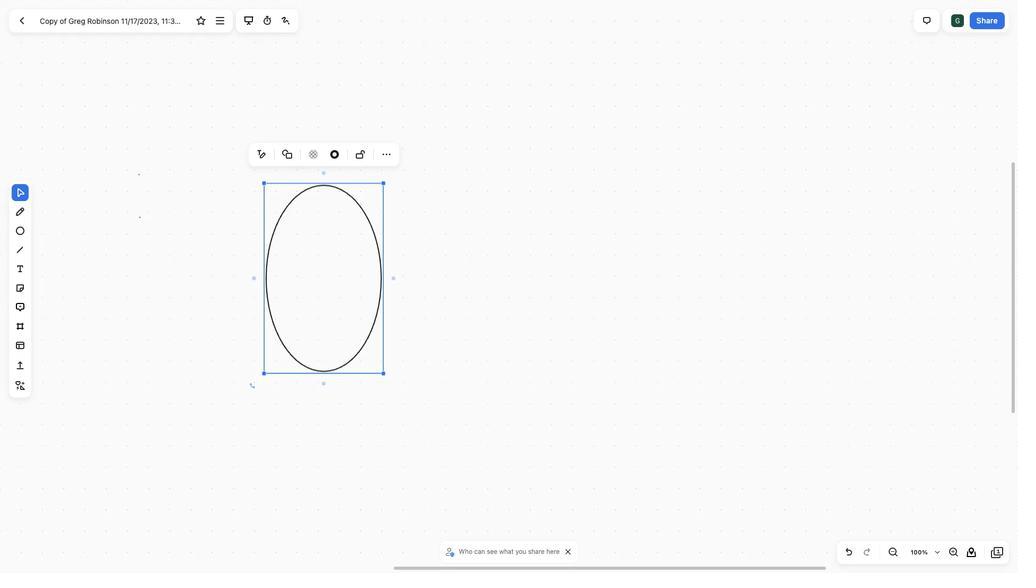 Task type: describe. For each thing, give the bounding box(es) containing it.
100 %
[[911, 549, 929, 556]]

you
[[516, 548, 527, 556]]

what
[[500, 548, 514, 556]]

templates image
[[14, 339, 27, 352]]

pages image
[[992, 546, 1004, 559]]

zoom in image
[[948, 546, 960, 559]]

shape element
[[279, 146, 296, 163]]

fill image
[[307, 147, 320, 162]]

star this whiteboard image
[[195, 14, 208, 27]]

more element
[[378, 146, 395, 163]]

%
[[923, 549, 929, 556]]

present image
[[242, 14, 255, 27]]

zoom out image
[[887, 546, 900, 559]]

more tools image
[[14, 379, 27, 392]]

share
[[528, 548, 545, 556]]

dashboard image
[[15, 14, 28, 27]]

see
[[487, 548, 498, 556]]

undo image
[[843, 546, 856, 559]]



Task type: vqa. For each thing, say whether or not it's contained in the screenshot.
LOCK image
yes



Task type: locate. For each thing, give the bounding box(es) containing it.
who can see what you share here button
[[444, 544, 563, 560]]

shape image
[[281, 148, 294, 161]]

here
[[547, 548, 560, 556]]

Document name text field
[[32, 12, 191, 29]]

laser image
[[280, 14, 292, 27]]

can
[[475, 548, 485, 556]]

share
[[977, 16, 999, 25]]

more image
[[380, 148, 393, 161]]

lock element
[[352, 146, 369, 163]]

lock image
[[354, 148, 367, 161]]

share button
[[970, 12, 1006, 29]]

who
[[459, 548, 473, 556]]

more options image
[[214, 14, 226, 27]]

menu
[[251, 144, 397, 165]]

upload pdfs and images image
[[14, 359, 27, 372]]

text format image
[[255, 148, 268, 161]]

100
[[911, 549, 923, 556]]

comment panel image
[[921, 14, 934, 27]]

timer image
[[261, 14, 274, 27]]

mini map image
[[966, 546, 978, 559]]

who can see what you share here
[[459, 548, 560, 556]]

text format element
[[253, 146, 270, 163]]



